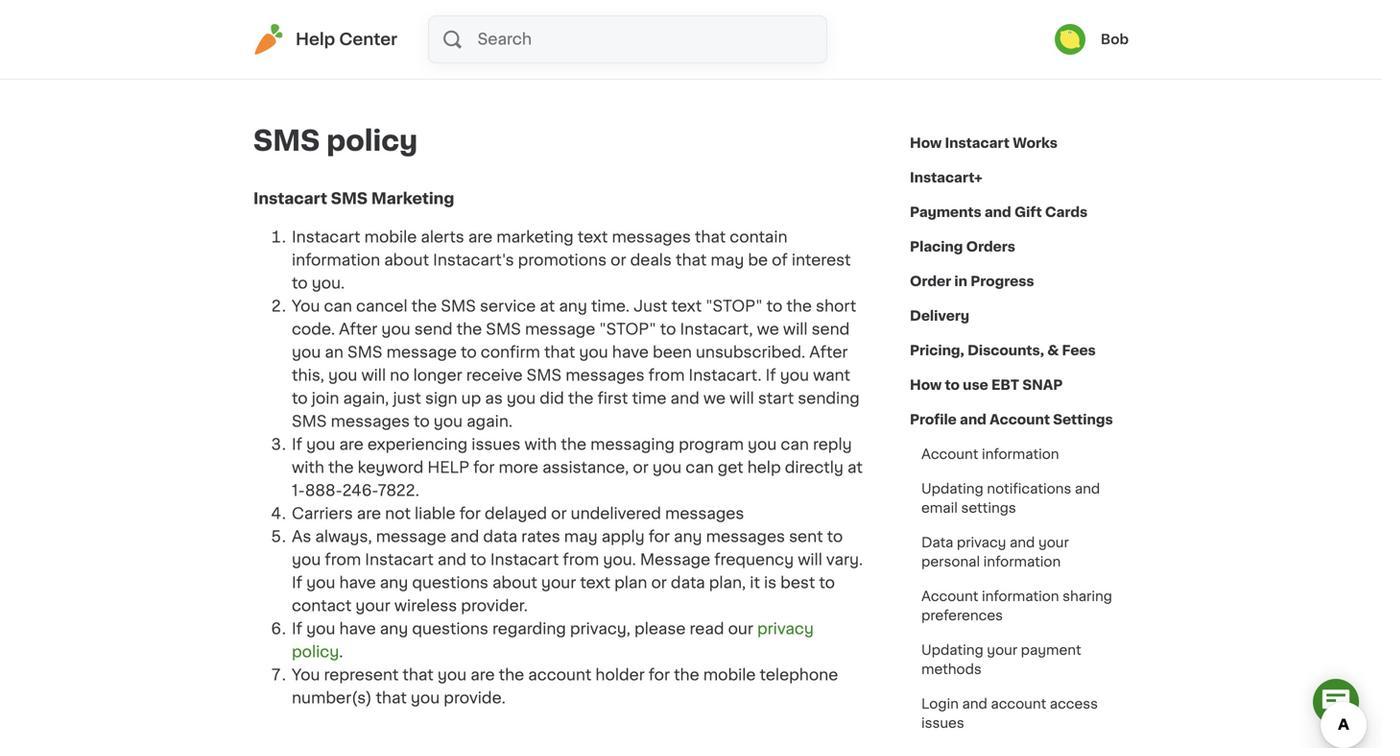 Task type: locate. For each thing, give the bounding box(es) containing it.
sms down join
[[292, 414, 327, 429]]

1 horizontal spatial .
[[416, 483, 420, 498]]

1 you from the top
[[292, 299, 320, 314]]

are
[[468, 230, 493, 245], [339, 437, 364, 452], [357, 506, 381, 521], [471, 667, 495, 683]]

1 horizontal spatial account
[[991, 697, 1047, 711]]

pricing,
[[910, 344, 965, 357]]

2 vertical spatial account
[[922, 590, 979, 603]]

at right service
[[540, 299, 555, 314]]

to down the of
[[767, 299, 783, 314]]

you down cancel
[[382, 322, 411, 337]]

marketing
[[497, 230, 574, 245]]

0 horizontal spatial after
[[339, 322, 378, 337]]

1 horizontal spatial issues
[[922, 716, 965, 730]]

information down the data privacy and your personal information link
[[982, 590, 1060, 603]]

0 horizontal spatial may
[[564, 529, 598, 544]]

246-
[[343, 483, 378, 498]]

1 vertical spatial privacy
[[758, 621, 814, 637]]

account for account information
[[922, 447, 979, 461]]

1 vertical spatial may
[[564, 529, 598, 544]]

1 how from the top
[[910, 136, 942, 150]]

you down contact
[[306, 621, 336, 637]]

how instacart works link
[[910, 126, 1058, 160]]

0 horizontal spatial can
[[324, 299, 352, 314]]

we
[[757, 322, 780, 337], [704, 391, 726, 406]]

text up "promotions"
[[578, 230, 608, 245]]

help
[[748, 460, 781, 475]]

1 vertical spatial updating
[[922, 643, 984, 657]]

or down message
[[652, 575, 667, 591]]

0 vertical spatial we
[[757, 322, 780, 337]]

information up notifications
[[982, 447, 1060, 461]]

"stop"
[[706, 299, 763, 314], [600, 322, 657, 337]]

profile
[[910, 413, 957, 426]]

the right the did
[[568, 391, 594, 406]]

updating inside updating your payment methods
[[922, 643, 984, 657]]

1 vertical spatial can
[[781, 437, 809, 452]]

2 updating from the top
[[922, 643, 984, 657]]

Search search field
[[476, 16, 827, 62]]

pricing, discounts, & fees link
[[910, 333, 1096, 368]]

order
[[910, 275, 952, 288]]

0 horizontal spatial about
[[384, 253, 429, 268]]

2 horizontal spatial can
[[781, 437, 809, 452]]

you up code.
[[292, 299, 320, 314]]

1 vertical spatial issues
[[922, 716, 965, 730]]

information up the account information sharing preferences link
[[984, 555, 1061, 568]]

you inside instacart mobile alerts are marketing text messages that contain information about instacart's promotions or deals that may be of interest to you. you can cancel the sms service at any time. just text "stop" to the short code. after you send the sms message "stop" to instacart, we will send you an sms message to confirm that you have been unsubscribed. after this, you will no longer receive sms messages from instacart. if you want to join again, just sign up as you did the first time and we will start sending sms messages to you again. if you are experiencing issues with the messaging program you can reply with the keyword help for more assistance, or you can get help directly at 1-888-246-782 2 . carriers are not liable for delayed or undelivered messages as always, message and data rates may apply for any messages sent to you from instacart and to instacart from you. message frequency will vary. if you have any questions about your text plan or data plan, it is best to contact your wireless provider.
[[292, 299, 320, 314]]

0 horizontal spatial mobile
[[365, 230, 417, 245]]

sms policy
[[254, 127, 418, 155]]

after up want
[[810, 345, 848, 360]]

1 updating from the top
[[922, 482, 984, 496]]

sent
[[789, 529, 823, 544]]

account down "updating your payment methods" link
[[991, 697, 1047, 711]]

you down as
[[292, 552, 321, 568]]

0 vertical spatial with
[[525, 437, 557, 452]]

0 vertical spatial data
[[483, 529, 518, 544]]

you left provide. at left
[[411, 690, 440, 706]]

0 vertical spatial you
[[292, 299, 320, 314]]

you down time.
[[579, 345, 609, 360]]

bob link
[[1055, 24, 1129, 55]]

0 vertical spatial you.
[[312, 276, 345, 291]]

to down the "vary."
[[819, 575, 835, 591]]

about up provider.
[[493, 575, 538, 591]]

may left be
[[711, 253, 744, 268]]

you up this,
[[292, 345, 321, 360]]

confirm
[[481, 345, 541, 360]]

1 vertical spatial message
[[387, 345, 457, 360]]

that left contain
[[695, 230, 726, 245]]

account down the profile
[[922, 447, 979, 461]]

again,
[[343, 391, 389, 406]]

1 horizontal spatial at
[[848, 460, 863, 475]]

no
[[390, 368, 410, 383]]

0 vertical spatial account
[[990, 413, 1051, 426]]

send up longer on the left of page
[[415, 322, 453, 337]]

program
[[679, 437, 744, 452]]

are inside you represent that you are the account holder for the mobile telephone number(s) that you provide.
[[471, 667, 495, 683]]

did
[[540, 391, 564, 406]]

updating notifications and email settings link
[[910, 472, 1129, 525]]

are down the 246-
[[357, 506, 381, 521]]

with up the '1-'
[[292, 460, 324, 475]]

from down been
[[649, 368, 685, 383]]

questions up the wireless
[[412, 575, 489, 591]]

can up code.
[[324, 299, 352, 314]]

0 vertical spatial message
[[525, 322, 596, 337]]

or
[[611, 253, 627, 268], [633, 460, 649, 475], [551, 506, 567, 521], [652, 575, 667, 591]]

0 horizontal spatial account
[[528, 667, 592, 683]]

that
[[695, 230, 726, 245], [676, 253, 707, 268], [544, 345, 575, 360], [403, 667, 434, 683], [376, 690, 407, 706]]

0 vertical spatial policy
[[327, 127, 418, 155]]

rates
[[522, 529, 561, 544]]

you up contact
[[306, 575, 336, 591]]

1 horizontal spatial mobile
[[704, 667, 756, 683]]

0 vertical spatial have
[[612, 345, 649, 360]]

message up the confirm
[[525, 322, 596, 337]]

0 horizontal spatial privacy
[[758, 621, 814, 637]]

. inside instacart mobile alerts are marketing text messages that contain information about instacart's promotions or deals that may be of interest to you. you can cancel the sms service at any time. just text "stop" to the short code. after you send the sms message "stop" to instacart, we will send you an sms message to confirm that you have been unsubscribed. after this, you will no longer receive sms messages from instacart. if you want to join again, just sign up as you did the first time and we will start sending sms messages to you again. if you are experiencing issues with the messaging program you can reply with the keyword help for more assistance, or you can get help directly at 1-888-246-782 2 . carriers are not liable for delayed or undelivered messages as always, message and data rates may apply for any messages sent to you from instacart and to instacart from you. message frequency will vary. if you have any questions about your text plan or data plan, it is best to contact your wireless provider.
[[416, 483, 420, 498]]

issues down login
[[922, 716, 965, 730]]

policy
[[327, 127, 418, 155], [292, 644, 339, 660]]

account information
[[922, 447, 1060, 461]]

0 vertical spatial updating
[[922, 482, 984, 496]]

the up 888-
[[328, 460, 354, 475]]

1 vertical spatial account
[[991, 697, 1047, 711]]

questions down the wireless
[[412, 621, 489, 637]]

or up rates
[[551, 506, 567, 521]]

more
[[499, 460, 539, 475]]

updating up email
[[922, 482, 984, 496]]

that down represent
[[376, 690, 407, 706]]

any up message
[[674, 529, 703, 544]]

1 horizontal spatial "stop"
[[706, 299, 763, 314]]

1 vertical spatial account
[[922, 447, 979, 461]]

telephone
[[760, 667, 839, 683]]

from down 'undelivered'
[[563, 552, 599, 568]]

login and account access issues link
[[910, 687, 1129, 740]]

how up instacart+
[[910, 136, 942, 150]]

2 horizontal spatial from
[[649, 368, 685, 383]]

updating notifications and email settings
[[922, 482, 1101, 515]]

delivery link
[[910, 299, 970, 333]]

mobile inside instacart mobile alerts are marketing text messages that contain information about instacart's promotions or deals that may be of interest to you. you can cancel the sms service at any time. just text "stop" to the short code. after you send the sms message "stop" to instacart, we will send you an sms message to confirm that you have been unsubscribed. after this, you will no longer receive sms messages from instacart. if you want to join again, just sign up as you did the first time and we will start sending sms messages to you again. if you are experiencing issues with the messaging program you can reply with the keyword help for more assistance, or you can get help directly at 1-888-246-782 2 . carriers are not liable for delayed or undelivered messages as always, message and data rates may apply for any messages sent to you from instacart and to instacart from you. message frequency will vary. if you have any questions about your text plan or data plan, it is best to contact your wireless provider.
[[365, 230, 417, 245]]

methods
[[922, 663, 982, 676]]

interest
[[792, 253, 851, 268]]

send down "short"
[[812, 322, 850, 337]]

if down contact
[[292, 621, 302, 637]]

privacy right the our
[[758, 621, 814, 637]]

0 vertical spatial at
[[540, 299, 555, 314]]

policy up instacart sms marketing
[[327, 127, 418, 155]]

sending
[[798, 391, 860, 406]]

1 horizontal spatial send
[[812, 322, 850, 337]]

deals
[[631, 253, 672, 268]]

time
[[632, 391, 667, 406]]

and inside updating notifications and email settings
[[1075, 482, 1101, 496]]

placing orders
[[910, 240, 1016, 254]]

0 vertical spatial may
[[711, 253, 744, 268]]

0 vertical spatial account
[[528, 667, 592, 683]]

1 vertical spatial with
[[292, 460, 324, 475]]

mobile down the our
[[704, 667, 756, 683]]

login and account access issues
[[922, 697, 1099, 730]]

0 horizontal spatial issues
[[472, 437, 521, 452]]

2 vertical spatial can
[[686, 460, 714, 475]]

is
[[764, 575, 777, 591]]

0 vertical spatial issues
[[472, 437, 521, 452]]

1 horizontal spatial after
[[810, 345, 848, 360]]

2 how from the top
[[910, 378, 942, 392]]

your down updating notifications and email settings link
[[1039, 536, 1070, 549]]

service
[[480, 299, 536, 314]]

may right rates
[[564, 529, 598, 544]]

as
[[292, 529, 311, 544]]

1 vertical spatial how
[[910, 378, 942, 392]]

in
[[955, 275, 968, 288]]

with up more
[[525, 437, 557, 452]]

any up the wireless
[[380, 575, 408, 591]]

. up represent
[[339, 644, 343, 660]]

you
[[382, 322, 411, 337], [292, 345, 321, 360], [579, 345, 609, 360], [328, 368, 358, 383], [780, 368, 810, 383], [507, 391, 536, 406], [434, 414, 463, 429], [306, 437, 336, 452], [748, 437, 777, 452], [653, 460, 682, 475], [292, 552, 321, 568], [306, 575, 336, 591], [306, 621, 336, 637], [438, 667, 467, 683], [411, 690, 440, 706]]

how to use ebt snap link
[[910, 368, 1063, 402]]

frequency
[[715, 552, 794, 568]]

marketing
[[371, 191, 455, 206]]

if up the '1-'
[[292, 437, 302, 452]]

you up number(s)
[[292, 667, 320, 683]]

messaging
[[591, 437, 675, 452]]

questions inside instacart mobile alerts are marketing text messages that contain information about instacart's promotions or deals that may be of interest to you. you can cancel the sms service at any time. just text "stop" to the short code. after you send the sms message "stop" to instacart, we will send you an sms message to confirm that you have been unsubscribed. after this, you will no longer receive sms messages from instacart. if you want to join again, just sign up as you did the first time and we will start sending sms messages to you again. if you are experiencing issues with the messaging program you can reply with the keyword help for more assistance, or you can get help directly at 1-888-246-782 2 . carriers are not liable for delayed or undelivered messages as always, message and data rates may apply for any messages sent to you from instacart and to instacart from you. message frequency will vary. if you have any questions about your text plan or data plan, it is best to contact your wireless provider.
[[412, 575, 489, 591]]

0 horizontal spatial send
[[415, 322, 453, 337]]

the up provide. at left
[[499, 667, 525, 683]]

1 vertical spatial after
[[810, 345, 848, 360]]

1 vertical spatial policy
[[292, 644, 339, 660]]

payments and gift cards link
[[910, 195, 1088, 230]]

policy down contact
[[292, 644, 339, 660]]

message down not
[[376, 529, 447, 544]]

to up provider.
[[471, 552, 487, 568]]

instacart's
[[433, 253, 514, 268]]

account down privacy policy link
[[528, 667, 592, 683]]

and inside data privacy and your personal information
[[1010, 536, 1036, 549]]

placing orders link
[[910, 230, 1016, 264]]

for right 'holder'
[[649, 667, 670, 683]]

profile and account settings
[[910, 413, 1114, 426]]

0 horizontal spatial at
[[540, 299, 555, 314]]

any
[[559, 299, 588, 314], [674, 529, 703, 544], [380, 575, 408, 591], [380, 621, 408, 637]]

1 horizontal spatial data
[[671, 575, 705, 591]]

you right as
[[507, 391, 536, 406]]

instacart mobile alerts are marketing text messages that contain information about instacart's promotions or deals that may be of interest to you. you can cancel the sms service at any time. just text "stop" to the short code. after you send the sms message "stop" to instacart, we will send you an sms message to confirm that you have been unsubscribed. after this, you will no longer receive sms messages from instacart. if you want to join again, just sign up as you did the first time and we will start sending sms messages to you again. if you are experiencing issues with the messaging program you can reply with the keyword help for more assistance, or you can get help directly at 1-888-246-782 2 . carriers are not liable for delayed or undelivered messages as always, message and data rates may apply for any messages sent to you from instacart and to instacart from you. message frequency will vary. if you have any questions about your text plan or data plan, it is best to contact your wireless provider.
[[292, 230, 864, 614]]

of
[[772, 253, 788, 268]]

you up provide. at left
[[438, 667, 467, 683]]

gift
[[1015, 206, 1043, 219]]

cards
[[1046, 206, 1088, 219]]

from down always,
[[325, 552, 361, 568]]

apply
[[602, 529, 645, 544]]

2 vertical spatial have
[[339, 621, 376, 637]]

start
[[758, 391, 794, 406]]

0 vertical spatial privacy
[[957, 536, 1007, 549]]

if up the start
[[766, 368, 777, 383]]

payments
[[910, 206, 982, 219]]

want
[[813, 368, 851, 383]]

can
[[324, 299, 352, 314], [781, 437, 809, 452], [686, 460, 714, 475]]

are up provide. at left
[[471, 667, 495, 683]]

1-
[[292, 483, 305, 498]]

will up unsubscribed.
[[783, 322, 808, 337]]

to left 'use'
[[945, 378, 960, 392]]

instacart up instacart+ link
[[945, 136, 1010, 150]]

your
[[1039, 536, 1070, 549], [542, 575, 576, 591], [356, 598, 391, 614], [987, 643, 1018, 657]]

if up contact
[[292, 575, 302, 591]]

information inside the account information sharing preferences
[[982, 590, 1060, 603]]

if you have any questions regarding privacy, please read our
[[292, 621, 758, 637]]

0 vertical spatial .
[[416, 483, 420, 498]]

0 vertical spatial after
[[339, 322, 378, 337]]

we up unsubscribed.
[[757, 322, 780, 337]]

for right liable
[[460, 506, 481, 521]]

our
[[728, 621, 754, 637]]

you. down apply
[[603, 552, 637, 568]]

0 vertical spatial how
[[910, 136, 942, 150]]

1 vertical spatial data
[[671, 575, 705, 591]]

sms
[[254, 127, 320, 155], [331, 191, 368, 206], [441, 299, 476, 314], [486, 322, 521, 337], [348, 345, 383, 360], [527, 368, 562, 383], [292, 414, 327, 429]]

1 vertical spatial you
[[292, 667, 320, 683]]

privacy inside data privacy and your personal information
[[957, 536, 1007, 549]]

2 you from the top
[[292, 667, 320, 683]]

1 vertical spatial mobile
[[704, 667, 756, 683]]

carriers
[[292, 506, 353, 521]]

0 vertical spatial questions
[[412, 575, 489, 591]]

you inside you represent that you are the account holder for the mobile telephone number(s) that you provide.
[[292, 667, 320, 683]]

to up the "vary."
[[827, 529, 843, 544]]

policy for privacy policy
[[292, 644, 339, 660]]

"stop" down time.
[[600, 322, 657, 337]]

1 horizontal spatial about
[[493, 575, 538, 591]]

account up preferences
[[922, 590, 979, 603]]

text
[[578, 230, 608, 245], [672, 299, 702, 314], [580, 575, 611, 591]]

updating
[[922, 482, 984, 496], [922, 643, 984, 657]]

represent
[[324, 667, 399, 683]]

0 vertical spatial mobile
[[365, 230, 417, 245]]

1 questions from the top
[[412, 575, 489, 591]]

can down program
[[686, 460, 714, 475]]

account inside the account information sharing preferences
[[922, 590, 979, 603]]

help center
[[296, 31, 398, 48]]

to up experiencing
[[414, 414, 430, 429]]

updating inside updating notifications and email settings
[[922, 482, 984, 496]]

data
[[922, 536, 954, 549]]

1 horizontal spatial privacy
[[957, 536, 1007, 549]]

account down ebt
[[990, 413, 1051, 426]]

code.
[[292, 322, 335, 337]]

order in progress link
[[910, 264, 1035, 299]]

1 vertical spatial questions
[[412, 621, 489, 637]]

account inside account information link
[[922, 447, 979, 461]]

policy inside privacy policy
[[292, 644, 339, 660]]

for up message
[[649, 529, 670, 544]]

data down message
[[671, 575, 705, 591]]

delayed
[[485, 506, 547, 521]]

ebt
[[992, 378, 1020, 392]]

contact
[[292, 598, 352, 614]]

information inside instacart mobile alerts are marketing text messages that contain information about instacart's promotions or deals that may be of interest to you. you can cancel the sms service at any time. just text "stop" to the short code. after you send the sms message "stop" to instacart, we will send you an sms message to confirm that you have been unsubscribed. after this, you will no longer receive sms messages from instacart. if you want to join again, just sign up as you did the first time and we will start sending sms messages to you again. if you are experiencing issues with the messaging program you can reply with the keyword help for more assistance, or you can get help directly at 1-888-246-782 2 . carriers are not liable for delayed or undelivered messages as always, message and data rates may apply for any messages sent to you from instacart and to instacart from you. message frequency will vary. if you have any questions about your text plan or data plan, it is best to contact your wireless provider.
[[292, 253, 380, 268]]

and inside login and account access issues
[[963, 697, 988, 711]]

1 vertical spatial you.
[[603, 552, 637, 568]]

how instacart works
[[910, 136, 1058, 150]]

0 horizontal spatial we
[[704, 391, 726, 406]]

1 vertical spatial "stop"
[[600, 322, 657, 337]]

may
[[711, 253, 744, 268], [564, 529, 598, 544]]

0 horizontal spatial with
[[292, 460, 324, 475]]

1 vertical spatial about
[[493, 575, 538, 591]]

sms down instacart's
[[441, 299, 476, 314]]

0 horizontal spatial .
[[339, 644, 343, 660]]

again.
[[467, 414, 513, 429]]



Task type: vqa. For each thing, say whether or not it's contained in the screenshot.
the bottommost Updating
yes



Task type: describe. For each thing, give the bounding box(es) containing it.
any down the wireless
[[380, 621, 408, 637]]

data privacy and your personal information
[[922, 536, 1070, 568]]

alerts
[[421, 230, 465, 245]]

1 horizontal spatial you.
[[603, 552, 637, 568]]

you up 888-
[[306, 437, 336, 452]]

message
[[640, 552, 711, 568]]

1 horizontal spatial with
[[525, 437, 557, 452]]

mobile inside you represent that you are the account holder for the mobile telephone number(s) that you provide.
[[704, 667, 756, 683]]

that up the did
[[544, 345, 575, 360]]

the down read
[[674, 667, 700, 683]]

1 vertical spatial we
[[704, 391, 726, 406]]

please
[[635, 621, 686, 637]]

updating for email
[[922, 482, 984, 496]]

0 vertical spatial can
[[324, 299, 352, 314]]

messages down get
[[665, 506, 745, 521]]

been
[[653, 345, 692, 360]]

provider.
[[461, 598, 528, 614]]

read
[[690, 621, 725, 637]]

how to use ebt snap
[[910, 378, 1063, 392]]

undelivered
[[571, 506, 662, 521]]

0 horizontal spatial from
[[325, 552, 361, 568]]

messages up first
[[566, 368, 645, 383]]

receive
[[466, 368, 523, 383]]

policy for sms policy
[[327, 127, 418, 155]]

fees
[[1063, 344, 1096, 357]]

liable
[[415, 506, 456, 521]]

your inside data privacy and your personal information
[[1039, 536, 1070, 549]]

2 questions from the top
[[412, 621, 489, 637]]

you represent that you are the account holder for the mobile telephone number(s) that you provide.
[[292, 667, 839, 706]]

&
[[1048, 344, 1059, 357]]

you up the start
[[780, 368, 810, 383]]

how for how instacart works
[[910, 136, 942, 150]]

1 horizontal spatial from
[[563, 552, 599, 568]]

0 vertical spatial text
[[578, 230, 608, 245]]

messages up frequency
[[706, 529, 786, 544]]

help
[[428, 460, 470, 475]]

to down this,
[[292, 391, 308, 406]]

0 horizontal spatial you.
[[312, 276, 345, 291]]

how for how to use ebt snap
[[910, 378, 942, 392]]

placing
[[910, 240, 964, 254]]

settings
[[962, 501, 1017, 515]]

you up "help"
[[748, 437, 777, 452]]

instacart down "sms policy"
[[254, 191, 328, 206]]

the left "short"
[[787, 299, 812, 314]]

account inside login and account access issues
[[991, 697, 1047, 711]]

unsubscribed.
[[696, 345, 806, 360]]

bob
[[1101, 33, 1129, 46]]

access
[[1050, 697, 1099, 711]]

provide.
[[444, 690, 506, 706]]

or left deals
[[611, 253, 627, 268]]

center
[[339, 31, 398, 48]]

1 vertical spatial text
[[672, 299, 702, 314]]

are up instacart's
[[468, 230, 493, 245]]

holder
[[596, 667, 645, 683]]

pricing, discounts, & fees
[[910, 344, 1096, 357]]

instacart+ link
[[910, 160, 983, 195]]

instacart+
[[910, 171, 983, 184]]

issues inside instacart mobile alerts are marketing text messages that contain information about instacart's promotions or deals that may be of interest to you. you can cancel the sms service at any time. just text "stop" to the short code. after you send the sms message "stop" to instacart, we will send you an sms message to confirm that you have been unsubscribed. after this, you will no longer receive sms messages from instacart. if you want to join again, just sign up as you did the first time and we will start sending sms messages to you again. if you are experiencing issues with the messaging program you can reply with the keyword help for more assistance, or you can get help directly at 1-888-246-782 2 . carriers are not liable for delayed or undelivered messages as always, message and data rates may apply for any messages sent to you from instacart and to instacart from you. message frequency will vary. if you have any questions about your text plan or data plan, it is best to contact your wireless provider.
[[472, 437, 521, 452]]

join
[[312, 391, 339, 406]]

1 horizontal spatial can
[[686, 460, 714, 475]]

or down 'messaging'
[[633, 460, 649, 475]]

as
[[485, 391, 503, 406]]

for left more
[[474, 460, 495, 475]]

0 horizontal spatial "stop"
[[600, 322, 657, 337]]

email
[[922, 501, 958, 515]]

account inside profile and account settings link
[[990, 413, 1051, 426]]

to up receive on the left
[[461, 345, 477, 360]]

your down rates
[[542, 575, 576, 591]]

orders
[[967, 240, 1016, 254]]

your right contact
[[356, 598, 391, 614]]

messages up deals
[[612, 230, 691, 245]]

account inside you represent that you are the account holder for the mobile telephone number(s) that you provide.
[[528, 667, 592, 683]]

privacy policy
[[292, 621, 814, 660]]

1 vertical spatial have
[[339, 575, 376, 591]]

not
[[385, 506, 411, 521]]

contain
[[730, 230, 788, 245]]

issues inside login and account access issues
[[922, 716, 965, 730]]

will down instacart.
[[730, 391, 755, 406]]

updating for methods
[[922, 643, 984, 657]]

personal
[[922, 555, 981, 568]]

that right represent
[[403, 667, 434, 683]]

0 vertical spatial about
[[384, 253, 429, 268]]

the down service
[[457, 322, 482, 337]]

you down the an
[[328, 368, 358, 383]]

sms up the did
[[527, 368, 562, 383]]

instacart down rates
[[491, 552, 559, 568]]

will up again,
[[361, 368, 386, 383]]

1 vertical spatial .
[[339, 644, 343, 660]]

your inside updating your payment methods
[[987, 643, 1018, 657]]

privacy inside privacy policy
[[758, 621, 814, 637]]

instacart.
[[689, 368, 762, 383]]

this,
[[292, 368, 325, 383]]

2 vertical spatial text
[[580, 575, 611, 591]]

any left time.
[[559, 299, 588, 314]]

sms up instacart sms marketing
[[254, 127, 320, 155]]

best
[[781, 575, 816, 591]]

short
[[816, 299, 857, 314]]

you down sign
[[434, 414, 463, 429]]

keyword
[[358, 460, 424, 475]]

account for account information sharing preferences
[[922, 590, 979, 603]]

2
[[406, 483, 416, 498]]

0 horizontal spatial data
[[483, 529, 518, 544]]

assistance,
[[543, 460, 629, 475]]

instacart down not
[[365, 552, 434, 568]]

plan,
[[709, 575, 746, 591]]

account information sharing preferences link
[[910, 579, 1129, 633]]

privacy,
[[570, 621, 631, 637]]

are up keyword
[[339, 437, 364, 452]]

information inside data privacy and your personal information
[[984, 555, 1061, 568]]

sms right the an
[[348, 345, 383, 360]]

to up code.
[[292, 276, 308, 291]]

updating your payment methods link
[[910, 633, 1129, 687]]

1 horizontal spatial may
[[711, 253, 744, 268]]

just
[[393, 391, 421, 406]]

1 vertical spatial at
[[848, 460, 863, 475]]

sms down service
[[486, 322, 521, 337]]

preferences
[[922, 609, 1004, 622]]

2 vertical spatial message
[[376, 529, 447, 544]]

progress
[[971, 275, 1035, 288]]

messages down again,
[[331, 414, 410, 429]]

instacart image
[[254, 24, 284, 55]]

the right cancel
[[412, 299, 437, 314]]

user avatar image
[[1055, 24, 1086, 55]]

directly
[[785, 460, 844, 475]]

it
[[750, 575, 760, 591]]

1 horizontal spatial we
[[757, 322, 780, 337]]

1 send from the left
[[415, 322, 453, 337]]

will down sent
[[798, 552, 823, 568]]

time.
[[592, 299, 630, 314]]

notifications
[[987, 482, 1072, 496]]

888-
[[305, 483, 343, 498]]

sms down "sms policy"
[[331, 191, 368, 206]]

you down 'messaging'
[[653, 460, 682, 475]]

delivery
[[910, 309, 970, 323]]

account information link
[[910, 437, 1071, 472]]

782
[[378, 483, 406, 498]]

instacart down instacart sms marketing
[[292, 230, 361, 245]]

2 send from the left
[[812, 322, 850, 337]]

that right deals
[[676, 253, 707, 268]]

promotions
[[518, 253, 607, 268]]

works
[[1013, 136, 1058, 150]]

wireless
[[395, 598, 457, 614]]

to up been
[[660, 322, 676, 337]]

0 vertical spatial "stop"
[[706, 299, 763, 314]]

the up the 'assistance,'
[[561, 437, 587, 452]]

get
[[718, 460, 744, 475]]

for inside you represent that you are the account holder for the mobile telephone number(s) that you provide.
[[649, 667, 670, 683]]

always,
[[315, 529, 372, 544]]



